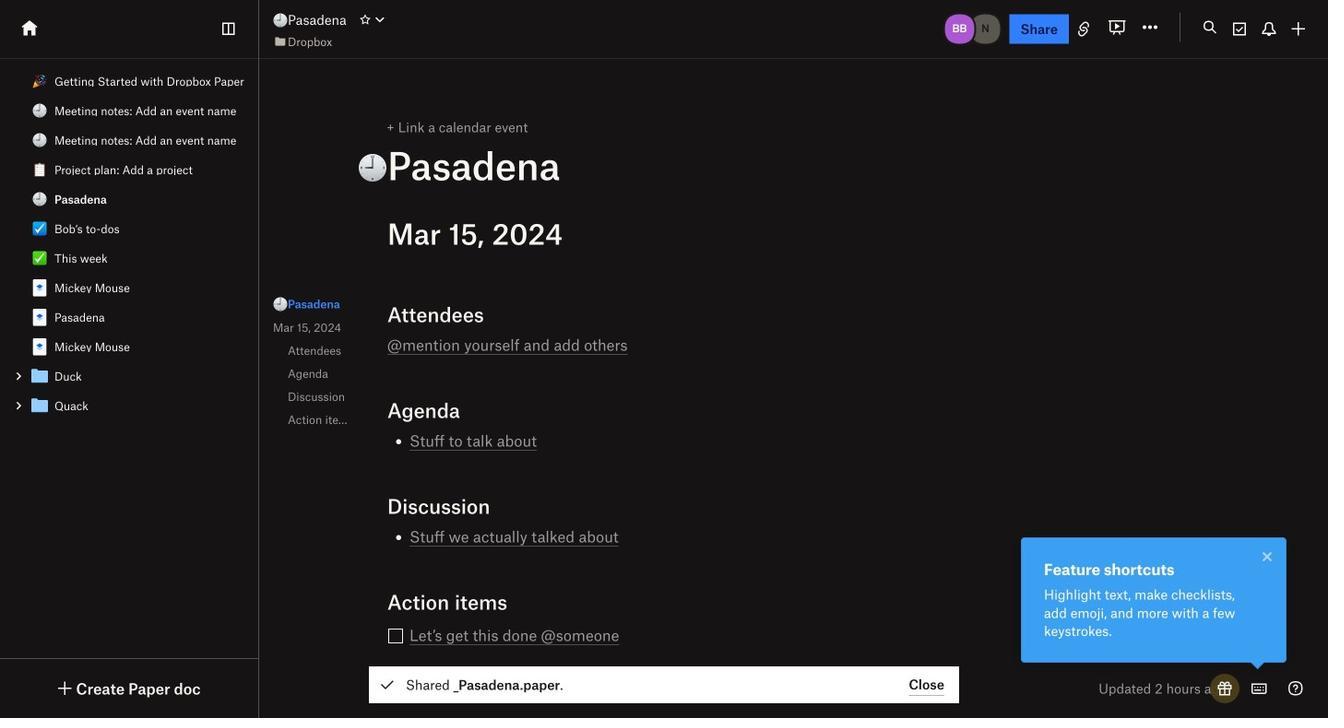 Task type: vqa. For each thing, say whether or not it's contained in the screenshot.
The Share in More ways to add content element
no



Task type: locate. For each thing, give the bounding box(es) containing it.
alert
[[369, 667, 960, 704]]

template content image
[[29, 277, 51, 299], [29, 365, 51, 388]]

party popper image
[[32, 74, 47, 89]]

nine o'clock image up clipboard icon
[[32, 133, 47, 148]]

3 template content image from the top
[[29, 395, 51, 417]]

/ contents list
[[0, 66, 258, 421]]

0 vertical spatial nine o'clock image
[[32, 133, 47, 148]]

nine o'clock image
[[32, 133, 47, 148], [32, 192, 47, 207]]

check mark button image
[[32, 251, 47, 266]]

check box with check image
[[32, 221, 47, 236]]

1 vertical spatial template content image
[[29, 365, 51, 388]]

1 vertical spatial template content image
[[29, 336, 51, 358]]

1 vertical spatial nine o'clock image
[[32, 192, 47, 207]]

template content image right expand folder image
[[29, 365, 51, 388]]

2 nine o'clock image from the top
[[32, 192, 47, 207]]

expand folder image
[[12, 370, 25, 383]]

nine o'clock image down clipboard icon
[[32, 192, 47, 207]]

template content image down check mark button image
[[29, 277, 51, 299]]

2 vertical spatial template content image
[[29, 395, 51, 417]]

nine o'clock image
[[273, 13, 288, 28], [32, 103, 47, 118], [273, 297, 288, 312]]

0 vertical spatial template content image
[[29, 277, 51, 299]]

0 vertical spatial template content image
[[29, 306, 51, 328]]

heading
[[358, 142, 1043, 188]]

expand folder image
[[12, 400, 25, 412]]

1 nine o'clock image from the top
[[32, 133, 47, 148]]

template content image
[[29, 306, 51, 328], [29, 336, 51, 358], [29, 395, 51, 417]]

1 vertical spatial nine o'clock image
[[32, 103, 47, 118]]

2 template content image from the top
[[29, 336, 51, 358]]

navigation
[[254, 274, 374, 451]]



Task type: describe. For each thing, give the bounding box(es) containing it.
0 vertical spatial nine o'clock image
[[273, 13, 288, 28]]

2 vertical spatial nine o'clock image
[[273, 297, 288, 312]]

2 template content image from the top
[[29, 365, 51, 388]]

1 template content image from the top
[[29, 277, 51, 299]]

1 template content image from the top
[[29, 306, 51, 328]]

clipboard image
[[32, 162, 47, 177]]

close image
[[1257, 546, 1279, 568]]

overlay image
[[1257, 546, 1279, 568]]



